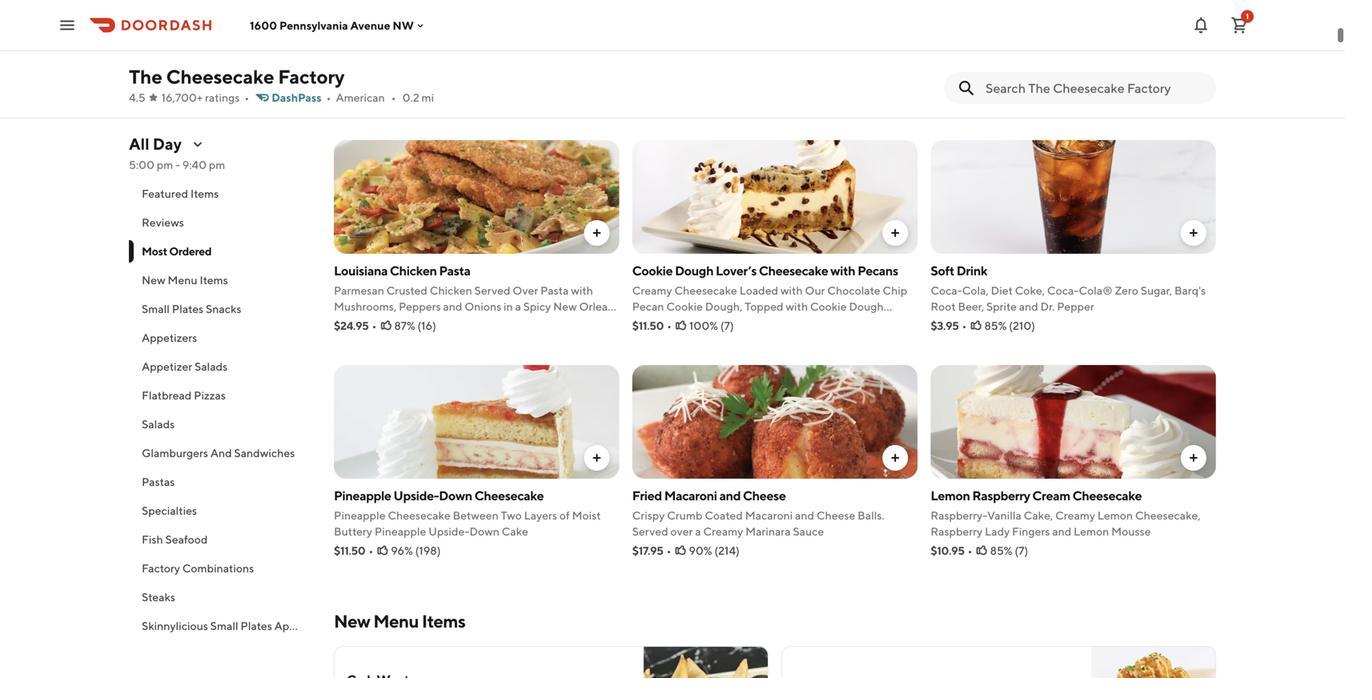 Task type: describe. For each thing, give the bounding box(es) containing it.
drink
[[957, 263, 988, 278]]

the cheesecake factory
[[129, 65, 345, 88]]

dashpass
[[272, 91, 322, 104]]

(16) for pasta
[[418, 319, 436, 332]]

fish seafood
[[142, 533, 208, 546]]

1 vertical spatial menu
[[373, 611, 419, 632]]

featured items
[[142, 187, 219, 200]]

1 vertical spatial pasta
[[541, 284, 569, 297]]

with left "our"
[[781, 284, 803, 297]]

90% (214)
[[689, 544, 740, 557]]

2 vertical spatial new
[[334, 611, 370, 632]]

1 vertical spatial red
[[382, 59, 403, 72]]

new inside louisiana chicken pasta parmesan crusted chicken served over pasta with mushrooms, peppers and onions in a spicy new orleans sauce
[[553, 300, 577, 313]]

avocado
[[1076, 75, 1121, 88]]

0 vertical spatial velvet
[[411, 38, 448, 53]]

0 vertical spatial pineapple
[[334, 488, 391, 503]]

reviews
[[142, 216, 184, 229]]

zero
[[1115, 284, 1139, 297]]

orleans
[[579, 300, 619, 313]]

pineapple upside-down cheesecake image
[[334, 365, 620, 479]]

crab wontons image
[[644, 646, 769, 678]]

1 vertical spatial chicken
[[430, 284, 472, 297]]

• for ultimate
[[369, 94, 373, 107]]

peppers,
[[1105, 59, 1150, 72]]

dough,
[[705, 300, 743, 313]]

cola®
[[1079, 284, 1113, 297]]

served inside "tex mex eggrolls spicy chicken, corn, black beans, peppers, onions and melted cheese. served with avocado cream and salsa"
[[1014, 75, 1050, 88]]

pecans
[[858, 263, 898, 278]]

$24.95 •
[[334, 319, 377, 332]]

pastas
[[142, 475, 175, 489]]

90% for macaroni
[[689, 544, 712, 557]]

frosting
[[632, 316, 675, 329]]

soft drink image
[[931, 140, 1216, 254]]

vanilla
[[987, 509, 1022, 522]]

fried macaroni and cheese crispy crumb coated macaroni and cheese balls. served over a creamy marinara sauce
[[632, 488, 885, 538]]

factory inside button
[[142, 562, 180, 575]]

$10.95
[[931, 544, 965, 557]]

cream inside "tex mex eggrolls spicy chicken, corn, black beans, peppers, onions and melted cheese. served with avocado cream and salsa"
[[1124, 75, 1158, 88]]

90% (20)
[[391, 94, 439, 107]]

nw
[[393, 19, 414, 32]]

cookie dough lover's cheesecake with pecans image
[[632, 140, 918, 254]]

creamy inside lemon raspberry cream cheesecake raspberry-vanilla cake, creamy lemon cheesecake, raspberry lady fingers and lemon mousse
[[1056, 509, 1096, 522]]

a inside louisiana chicken pasta parmesan crusted chicken served over pasta with mushrooms, peppers and onions in a spicy new orleans sauce
[[515, 300, 521, 313]]

sprite
[[987, 300, 1017, 313]]

1 vertical spatial cake
[[440, 59, 467, 72]]

0.2
[[403, 91, 419, 104]]

85% (210)
[[985, 319, 1036, 332]]

marinara
[[746, 525, 791, 538]]

cookie up pecan on the left
[[632, 263, 673, 278]]

salads inside button
[[195, 360, 228, 373]]

and left salsa
[[1160, 75, 1179, 88]]

add item to cart image for soft drink
[[1188, 227, 1200, 239]]

in inside louisiana chicken pasta parmesan crusted chicken served over pasta with mushrooms, peppers and onions in a spicy new orleans sauce
[[504, 300, 513, 313]]

ordered
[[169, 245, 212, 258]]

and
[[210, 446, 232, 460]]

chip
[[883, 284, 908, 297]]

small plates snacks button
[[129, 295, 315, 324]]

dr.
[[1041, 300, 1055, 313]]

90% for red
[[391, 94, 414, 107]]

fried
[[632, 488, 662, 503]]

• for soft
[[962, 319, 967, 332]]

cheesecake inside ultimate red velvet cake cheesecake™ layers of red velvet cake and cheesecake covered in cream cheese frosting. finished with white chocolate
[[491, 59, 553, 72]]

chocolate inside ultimate red velvet cake cheesecake™ layers of red velvet cake and cheesecake covered in cream cheese frosting. finished with white chocolate
[[563, 75, 616, 88]]

louisiana chicken pasta parmesan crusted chicken served over pasta with mushrooms, peppers and onions in a spicy new orleans sauce
[[334, 263, 619, 329]]

sauce inside fried macaroni and cheese crispy crumb coated macaroni and cheese balls. served over a creamy marinara sauce
[[793, 525, 824, 538]]

chocolate inside cookie dough lover's cheesecake with pecans creamy cheesecake loaded with our chocolate chip pecan cookie dough, topped with cookie dough frosting
[[828, 284, 881, 297]]

fingers
[[1012, 525, 1050, 538]]

1
[[1246, 12, 1249, 21]]

(7) for cream
[[1015, 544, 1028, 557]]

balls.
[[858, 509, 885, 522]]

pepper
[[1057, 300, 1095, 313]]

fish
[[142, 533, 163, 546]]

0 horizontal spatial macaroni
[[664, 488, 717, 503]]

$17.95
[[632, 544, 663, 557]]

tex
[[931, 38, 950, 53]]

0 vertical spatial down
[[439, 488, 472, 503]]

barq's
[[1175, 284, 1206, 297]]

american • 0.2 mi
[[336, 91, 434, 104]]

mi
[[422, 91, 434, 104]]

between
[[453, 509, 499, 522]]

(7) for lover's
[[721, 319, 734, 332]]

cream inside ultimate red velvet cake cheesecake™ layers of red velvet cake and cheesecake covered in cream cheese frosting. finished with white chocolate
[[334, 75, 368, 88]]

a inside fried macaroni and cheese crispy crumb coated macaroni and cheese balls. served over a creamy marinara sauce
[[695, 525, 701, 538]]

• for pineapple
[[369, 544, 373, 557]]

with down "our"
[[786, 300, 808, 313]]

(16) for eggrolls
[[1013, 94, 1032, 107]]

steaks
[[142, 591, 175, 604]]

glamburgers and sandwiches
[[142, 446, 295, 460]]

with inside ultimate red velvet cake cheesecake™ layers of red velvet cake and cheesecake covered in cream cheese frosting. finished with white chocolate
[[505, 75, 527, 88]]

dashpass •
[[272, 91, 331, 104]]

0 vertical spatial lemon
[[931, 488, 970, 503]]

2 vertical spatial lemon
[[1074, 525, 1109, 538]]

cream inside lemon raspberry cream cheesecake raspberry-vanilla cake, creamy lemon cheesecake, raspberry lady fingers and lemon mousse
[[1033, 488, 1071, 503]]

add item to cart image for pineapple upside-down cheesecake
[[591, 452, 604, 464]]

all
[[129, 135, 149, 153]]

• for cookie
[[667, 319, 672, 332]]

and up coated
[[720, 488, 741, 503]]

cheese.
[[970, 75, 1011, 88]]

2 coca- from the left
[[1047, 284, 1079, 297]]

covered
[[556, 59, 600, 72]]

mushrooms,
[[334, 300, 397, 313]]

4.5
[[129, 91, 145, 104]]

16,700+ ratings •
[[161, 91, 249, 104]]

root
[[931, 300, 956, 313]]

1 vertical spatial velvet
[[405, 59, 438, 72]]

ultimate
[[334, 38, 384, 53]]

1 vertical spatial down
[[470, 525, 500, 538]]

factory combinations button
[[129, 554, 315, 583]]

• for lemon
[[968, 544, 973, 557]]

5:00 pm - 9:40 pm
[[129, 158, 225, 171]]

tex mex eggrolls spicy chicken, corn, black beans, peppers, onions and melted cheese. served with avocado cream and salsa
[[931, 38, 1211, 88]]

finished
[[459, 75, 502, 88]]

• for tex
[[967, 94, 972, 107]]

skinnylicious
[[142, 619, 208, 633]]

plates inside "button"
[[241, 619, 272, 633]]

new inside new menu items button
[[142, 273, 165, 287]]

coated
[[705, 509, 743, 522]]

$14.95 •
[[931, 94, 972, 107]]

served inside fried macaroni and cheese crispy crumb coated macaroni and cheese balls. served over a creamy marinara sauce
[[632, 525, 668, 538]]

0 vertical spatial items
[[191, 187, 219, 200]]

0 vertical spatial red
[[386, 38, 409, 53]]

add item to cart image for cookie dough lover's cheesecake with pecans
[[889, 227, 902, 239]]

combinations
[[182, 562, 254, 575]]

1 vertical spatial pineapple
[[334, 509, 386, 522]]

chicken,
[[961, 59, 1006, 72]]

1 vertical spatial lemon
[[1098, 509, 1133, 522]]

skinnylicious small plates appetizers button
[[129, 612, 330, 641]]

cookie up 100%
[[666, 300, 703, 313]]

layers inside pineapple upside-down cheesecake pineapple cheesecake between two layers of moist buttery pineapple upside-down cake
[[524, 509, 557, 522]]

cake inside pineapple upside-down cheesecake pineapple cheesecake between two layers of moist buttery pineapple upside-down cake
[[502, 525, 528, 538]]

0 vertical spatial upside-
[[394, 488, 439, 503]]

$17.95 •
[[632, 544, 671, 557]]

menus image
[[191, 138, 204, 151]]

eggrolls
[[980, 38, 1026, 53]]

1 horizontal spatial new menu items
[[334, 611, 466, 632]]

most
[[142, 245, 167, 258]]

steaks button
[[129, 583, 315, 612]]

in inside ultimate red velvet cake cheesecake™ layers of red velvet cake and cheesecake covered in cream cheese frosting. finished with white chocolate
[[602, 59, 611, 72]]

cheeseburger
[[632, 38, 713, 53]]

$10.95 •
[[931, 544, 973, 557]]

appetizer salads button
[[129, 352, 315, 381]]

1 vertical spatial raspberry
[[931, 525, 983, 538]]

cheesecake inside lemon raspberry cream cheesecake raspberry-vanilla cake, creamy lemon cheesecake, raspberry lady fingers and lemon mousse
[[1073, 488, 1142, 503]]

(20)
[[417, 94, 439, 107]]

mex
[[953, 38, 977, 53]]

cheesecake up two
[[475, 488, 544, 503]]

2 vertical spatial pineapple
[[375, 525, 426, 538]]

salsa
[[1182, 75, 1208, 88]]

1 vertical spatial upside-
[[429, 525, 470, 538]]

100%
[[689, 319, 718, 332]]

0 vertical spatial pasta
[[439, 263, 471, 278]]



Task type: locate. For each thing, give the bounding box(es) containing it.
and right peppers
[[443, 300, 462, 313]]

menu down 96% on the bottom left
[[373, 611, 419, 632]]

salads down flatbread
[[142, 418, 175, 431]]

1 horizontal spatial a
[[695, 525, 701, 538]]

of inside pineapple upside-down cheesecake pineapple cheesecake between two layers of moist buttery pineapple upside-down cake
[[560, 509, 570, 522]]

pecan
[[632, 300, 664, 313]]

cake down two
[[502, 525, 528, 538]]

glamburgers
[[142, 446, 208, 460]]

specialties
[[142, 504, 197, 517]]

1 button
[[1224, 9, 1256, 41]]

1 horizontal spatial plates
[[241, 619, 272, 633]]

cheesecake up "our"
[[759, 263, 828, 278]]

cheesecake
[[491, 59, 553, 72], [166, 65, 274, 88], [759, 263, 828, 278], [675, 284, 737, 297], [475, 488, 544, 503], [1073, 488, 1142, 503], [388, 509, 451, 522]]

add item to cart image up moist in the left of the page
[[591, 452, 604, 464]]

crusted
[[387, 284, 428, 297]]

1 coca- from the left
[[931, 284, 962, 297]]

(16)
[[1013, 94, 1032, 107], [418, 319, 436, 332]]

ratings
[[205, 91, 240, 104]]

menu inside new menu items button
[[168, 273, 197, 287]]

over
[[513, 284, 538, 297]]

and inside ultimate red velvet cake cheesecake™ layers of red velvet cake and cheesecake covered in cream cheese frosting. finished with white chocolate
[[469, 59, 488, 72]]

87% (16)
[[394, 319, 436, 332]]

upside- up 96% (198)
[[394, 488, 439, 503]]

of down ultimate
[[369, 59, 380, 72]]

served left over
[[475, 284, 511, 297]]

0 vertical spatial spicy
[[931, 59, 959, 72]]

soft drink coca-cola, diet coke, coca-cola® zero sugar, barq's root beer, sprite and dr. pepper
[[931, 263, 1206, 313]]

onions right peppers
[[465, 300, 502, 313]]

layers down ultimate
[[334, 59, 367, 72]]

1 horizontal spatial macaroni
[[745, 509, 793, 522]]

cheesecake up dough,
[[675, 284, 737, 297]]

2 vertical spatial cheese
[[817, 509, 856, 522]]

0 horizontal spatial factory
[[142, 562, 180, 575]]

chocolate down "pecans"
[[828, 284, 881, 297]]

Item Search search field
[[986, 79, 1204, 97]]

onions inside "tex mex eggrolls spicy chicken, corn, black beans, peppers, onions and melted cheese. served with avocado cream and salsa"
[[1152, 59, 1189, 72]]

add item to cart image up barq's
[[1188, 227, 1200, 239]]

items down (198) in the bottom of the page
[[422, 611, 466, 632]]

$11.50 down pecan on the left
[[632, 319, 664, 332]]

salads button
[[129, 410, 315, 439]]

$3.95 •
[[931, 319, 967, 332]]

dough down "chip"
[[849, 300, 884, 313]]

chocolate down covered
[[563, 75, 616, 88]]

crumb
[[667, 509, 703, 522]]

0 vertical spatial dough
[[675, 263, 714, 278]]

and down coke,
[[1019, 300, 1038, 313]]

items down the 9:40
[[191, 187, 219, 200]]

with down black
[[1052, 75, 1074, 88]]

add item to cart image
[[889, 227, 902, 239], [889, 452, 902, 464]]

factory up "steaks"
[[142, 562, 180, 575]]

cheesecake up mousse
[[1073, 488, 1142, 503]]

96% (198)
[[391, 544, 441, 557]]

creamy inside cookie dough lover's cheesecake with pecans creamy cheesecake loaded with our chocolate chip pecan cookie dough, topped with cookie dough frosting
[[632, 284, 672, 297]]

0 horizontal spatial chocolate
[[563, 75, 616, 88]]

sugar,
[[1141, 284, 1172, 297]]

85% for cream
[[990, 544, 1013, 557]]

1 vertical spatial a
[[695, 525, 701, 538]]

1 pm from the left
[[157, 158, 173, 171]]

0 horizontal spatial salads
[[142, 418, 175, 431]]

0 horizontal spatial (7)
[[721, 319, 734, 332]]

1 vertical spatial $11.50
[[632, 319, 664, 332]]

red up american • 0.2 mi
[[382, 59, 403, 72]]

1 horizontal spatial creamy
[[703, 525, 743, 538]]

1 horizontal spatial in
[[602, 59, 611, 72]]

fried macaroni and cheese image
[[632, 365, 918, 479]]

red down nw
[[386, 38, 409, 53]]

add item to cart image for fried macaroni and cheese
[[889, 452, 902, 464]]

$3.95
[[931, 319, 959, 332]]

1 horizontal spatial served
[[632, 525, 668, 538]]

louisiana
[[334, 263, 388, 278]]

open menu image
[[58, 16, 77, 35]]

cream up cake, on the right
[[1033, 488, 1071, 503]]

(16) down peppers
[[418, 319, 436, 332]]

0 vertical spatial chicken
[[390, 263, 437, 278]]

skinnylicious small plates appetizers
[[142, 619, 330, 633]]

$11.50 • right dashpass •
[[334, 94, 373, 107]]

pastas button
[[129, 468, 315, 497]]

0 horizontal spatial creamy
[[632, 284, 672, 297]]

1 horizontal spatial layers
[[524, 509, 557, 522]]

chicken up crusted
[[390, 263, 437, 278]]

beer,
[[958, 300, 984, 313]]

1 add item to cart image from the top
[[889, 227, 902, 239]]

sauce right 'marinara'
[[793, 525, 824, 538]]

layers
[[334, 59, 367, 72], [524, 509, 557, 522]]

• for louisiana
[[372, 319, 377, 332]]

factory combinations
[[142, 562, 254, 575]]

small inside "button"
[[210, 619, 238, 633]]

american
[[336, 91, 385, 104]]

1 horizontal spatial cheese
[[743, 488, 786, 503]]

appetizer salads
[[142, 360, 228, 373]]

85% down lady
[[990, 544, 1013, 557]]

pasta up peppers
[[439, 263, 471, 278]]

85% down sprite
[[985, 319, 1007, 332]]

1 vertical spatial (16)
[[418, 319, 436, 332]]

cookie
[[632, 263, 673, 278], [666, 300, 703, 313], [810, 300, 847, 313]]

0 horizontal spatial menu
[[168, 273, 197, 287]]

cheesecake down cheesecake™ on the top of the page
[[491, 59, 553, 72]]

87%
[[394, 319, 415, 332]]

0 vertical spatial 85%
[[985, 319, 1007, 332]]

add item to cart image
[[591, 227, 604, 239], [1188, 227, 1200, 239], [591, 452, 604, 464], [1188, 452, 1200, 464]]

day
[[153, 135, 182, 153]]

cream up american
[[334, 75, 368, 88]]

macaroni up crumb
[[664, 488, 717, 503]]

of left moist in the left of the page
[[560, 509, 570, 522]]

cola,
[[962, 284, 989, 297]]

$11.50 • for cookie dough lover's cheesecake with pecans
[[632, 319, 672, 332]]

fish seafood button
[[129, 525, 315, 554]]

1 horizontal spatial small
[[210, 619, 238, 633]]

and down cake, on the right
[[1053, 525, 1072, 538]]

creamy inside fried macaroni and cheese crispy crumb coated macaroni and cheese balls. served over a creamy marinara sauce
[[703, 525, 743, 538]]

new menu items down 96% on the bottom left
[[334, 611, 466, 632]]

flatbread pizzas
[[142, 389, 226, 402]]

0 horizontal spatial new
[[142, 273, 165, 287]]

served down 'corn,'
[[1014, 75, 1050, 88]]

cheese up american • 0.2 mi
[[370, 75, 409, 88]]

(7) down dough,
[[721, 319, 734, 332]]

2 horizontal spatial cream
[[1124, 75, 1158, 88]]

1 vertical spatial 85%
[[990, 544, 1013, 557]]

small down most
[[142, 302, 170, 316]]

plates left snacks
[[172, 302, 204, 316]]

new menu items inside button
[[142, 273, 228, 287]]

sauce inside louisiana chicken pasta parmesan crusted chicken served over pasta with mushrooms, peppers and onions in a spicy new orleans sauce
[[334, 316, 365, 329]]

pm left - at the top left
[[157, 158, 173, 171]]

menu down most ordered on the top left of the page
[[168, 273, 197, 287]]

0 horizontal spatial dough
[[675, 263, 714, 278]]

items up small plates snacks button
[[200, 273, 228, 287]]

0 vertical spatial cheese
[[370, 75, 409, 88]]

1 items, open order cart image
[[1230, 16, 1249, 35]]

0 horizontal spatial in
[[504, 300, 513, 313]]

2 horizontal spatial cheese
[[817, 509, 856, 522]]

cheesecake up 96% (198)
[[388, 509, 451, 522]]

$11.50 • down pecan on the left
[[632, 319, 672, 332]]

• for fried
[[667, 544, 671, 557]]

chicken up peppers
[[430, 284, 472, 297]]

upside- up (198) in the bottom of the page
[[429, 525, 470, 538]]

lady
[[985, 525, 1010, 538]]

and inside lemon raspberry cream cheesecake raspberry-vanilla cake, creamy lemon cheesecake, raspberry lady fingers and lemon mousse
[[1053, 525, 1072, 538]]

reviews button
[[129, 208, 315, 237]]

$11.50 right dashpass •
[[334, 94, 365, 107]]

add item to cart image up the cheesecake,
[[1188, 452, 1200, 464]]

0 vertical spatial sauce
[[334, 316, 365, 329]]

cheesecake up the ratings
[[166, 65, 274, 88]]

add item to cart image for louisiana chicken pasta
[[591, 227, 604, 239]]

in down over
[[504, 300, 513, 313]]

0 horizontal spatial plates
[[172, 302, 204, 316]]

0 horizontal spatial a
[[515, 300, 521, 313]]

with inside "tex mex eggrolls spicy chicken, corn, black beans, peppers, onions and melted cheese. served with avocado cream and salsa"
[[1052, 75, 1074, 88]]

down
[[439, 488, 472, 503], [470, 525, 500, 538]]

raspberry up vanilla
[[973, 488, 1030, 503]]

0 vertical spatial in
[[602, 59, 611, 72]]

beans,
[[1069, 59, 1103, 72]]

salads inside button
[[142, 418, 175, 431]]

2 vertical spatial served
[[632, 525, 668, 538]]

and left balls.
[[795, 509, 814, 522]]

and up finished
[[469, 59, 488, 72]]

1 vertical spatial small
[[210, 619, 238, 633]]

2 pm from the left
[[209, 158, 225, 171]]

$11.50 • for pineapple upside-down cheesecake
[[334, 544, 373, 557]]

layers inside ultimate red velvet cake cheesecake™ layers of red velvet cake and cheesecake covered in cream cheese frosting. finished with white chocolate
[[334, 59, 367, 72]]

0 vertical spatial raspberry
[[973, 488, 1030, 503]]

2 add item to cart image from the top
[[889, 452, 902, 464]]

pizzas
[[194, 389, 226, 402]]

1 vertical spatial onions
[[465, 300, 502, 313]]

appetizers inside button
[[142, 331, 197, 344]]

lemon left mousse
[[1074, 525, 1109, 538]]

notification bell image
[[1192, 16, 1211, 35]]

cheese
[[370, 75, 409, 88], [743, 488, 786, 503], [817, 509, 856, 522]]

add item to cart image up "orleans" on the top of the page
[[591, 227, 604, 239]]

spicy up melted
[[931, 59, 959, 72]]

1 vertical spatial $11.50 •
[[632, 319, 672, 332]]

0 vertical spatial add item to cart image
[[889, 227, 902, 239]]

louisiana chicken pasta image
[[334, 140, 620, 254]]

100% (7)
[[689, 319, 734, 332]]

(7) down fingers
[[1015, 544, 1028, 557]]

90% left (214)
[[689, 544, 712, 557]]

$11.50 for pineapple
[[334, 544, 365, 557]]

0 horizontal spatial of
[[369, 59, 380, 72]]

0 vertical spatial small
[[142, 302, 170, 316]]

1 horizontal spatial new
[[334, 611, 370, 632]]

lemon up "raspberry-"
[[931, 488, 970, 503]]

raspberry
[[973, 488, 1030, 503], [931, 525, 983, 538]]

salads up pizzas
[[195, 360, 228, 373]]

1 vertical spatial dough
[[849, 300, 884, 313]]

1 vertical spatial items
[[200, 273, 228, 287]]

add item to cart image for lemon raspberry cream cheesecake
[[1188, 452, 1200, 464]]

served inside louisiana chicken pasta parmesan crusted chicken served over pasta with mushrooms, peppers and onions in a spicy new orleans sauce
[[475, 284, 511, 297]]

cake up frosting.
[[440, 59, 467, 72]]

and inside soft drink coca-cola, diet coke, coca-cola® zero sugar, barq's root beer, sprite and dr. pepper
[[1019, 300, 1038, 313]]

factory
[[278, 65, 345, 88], [142, 562, 180, 575]]

0 horizontal spatial new menu items
[[142, 273, 228, 287]]

parmesan
[[334, 284, 384, 297]]

2 horizontal spatial served
[[1014, 75, 1050, 88]]

sauce down mushrooms,
[[334, 316, 365, 329]]

in right covered
[[602, 59, 611, 72]]

$11.50 • down the buttery
[[334, 544, 373, 557]]

spicy inside "tex mex eggrolls spicy chicken, corn, black beans, peppers, onions and melted cheese. served with avocado cream and salsa"
[[931, 59, 959, 72]]

macaroni
[[664, 488, 717, 503], [745, 509, 793, 522]]

dough left lover's
[[675, 263, 714, 278]]

and up salsa
[[1191, 59, 1211, 72]]

onions inside louisiana chicken pasta parmesan crusted chicken served over pasta with mushrooms, peppers and onions in a spicy new orleans sauce
[[465, 300, 502, 313]]

buttery
[[334, 525, 372, 538]]

flatbread pizzas button
[[129, 381, 315, 410]]

creamy up pecan on the left
[[632, 284, 672, 297]]

0 vertical spatial 90%
[[391, 94, 414, 107]]

with up "orleans" on the top of the page
[[571, 284, 593, 297]]

0 vertical spatial chocolate
[[563, 75, 616, 88]]

onions up salsa
[[1152, 59, 1189, 72]]

0 vertical spatial creamy
[[632, 284, 672, 297]]

layers right two
[[524, 509, 557, 522]]

0 vertical spatial of
[[369, 59, 380, 72]]

macaroni up 'marinara'
[[745, 509, 793, 522]]

$11.50 for cookie
[[632, 319, 664, 332]]

featured
[[142, 187, 188, 200]]

raspberry-
[[931, 509, 987, 522]]

16,700+
[[161, 91, 203, 104]]

2 horizontal spatial creamy
[[1056, 509, 1096, 522]]

new menu items button
[[129, 266, 315, 295]]

0 horizontal spatial 90%
[[391, 94, 414, 107]]

onions
[[1152, 59, 1189, 72], [465, 300, 502, 313]]

creamy
[[632, 284, 672, 297], [1056, 509, 1096, 522], [703, 525, 743, 538]]

2 vertical spatial cake
[[502, 525, 528, 538]]

plates inside button
[[172, 302, 204, 316]]

1 vertical spatial macaroni
[[745, 509, 793, 522]]

0 vertical spatial cake
[[450, 38, 479, 53]]

spicy inside louisiana chicken pasta parmesan crusted chicken served over pasta with mushrooms, peppers and onions in a spicy new orleans sauce
[[523, 300, 551, 313]]

0 vertical spatial (7)
[[721, 319, 734, 332]]

1 vertical spatial appetizers
[[274, 619, 330, 633]]

0 vertical spatial macaroni
[[664, 488, 717, 503]]

2 vertical spatial $11.50 •
[[334, 544, 373, 557]]

1 horizontal spatial chocolate
[[828, 284, 881, 297]]

1 horizontal spatial (16)
[[1013, 94, 1032, 107]]

(198)
[[415, 544, 441, 557]]

cake up finished
[[450, 38, 479, 53]]

lemon up mousse
[[1098, 509, 1133, 522]]

(214)
[[715, 544, 740, 557]]

small inside button
[[142, 302, 170, 316]]

with left "pecans"
[[831, 263, 856, 278]]

$11.50 for ultimate
[[334, 94, 365, 107]]

0 vertical spatial $11.50 •
[[334, 94, 373, 107]]

appetizers inside "button"
[[274, 619, 330, 633]]

0 vertical spatial served
[[1014, 75, 1050, 88]]

lemon raspberry cream cheesecake image
[[931, 365, 1216, 479]]

0 horizontal spatial coca-
[[931, 284, 962, 297]]

new menu items down ordered
[[142, 273, 228, 287]]

pasta right over
[[541, 284, 569, 297]]

and inside louisiana chicken pasta parmesan crusted chicken served over pasta with mushrooms, peppers and onions in a spicy new orleans sauce
[[443, 300, 462, 313]]

1 horizontal spatial sauce
[[793, 525, 824, 538]]

1 horizontal spatial salads
[[195, 360, 228, 373]]

avenue
[[350, 19, 390, 32]]

specialties button
[[129, 497, 315, 525]]

coca-
[[931, 284, 962, 297], [1047, 284, 1079, 297]]

spicy down over
[[523, 300, 551, 313]]

of inside ultimate red velvet cake cheesecake™ layers of red velvet cake and cheesecake covered in cream cheese frosting. finished with white chocolate
[[369, 59, 380, 72]]

cookie dough lover's cheesecake with pecans creamy cheesecake loaded with our chocolate chip pecan cookie dough, topped with cookie dough frosting
[[632, 263, 908, 329]]

1 vertical spatial served
[[475, 284, 511, 297]]

0 horizontal spatial cheese
[[370, 75, 409, 88]]

cheesecake™
[[481, 38, 562, 53]]

0 horizontal spatial pasta
[[439, 263, 471, 278]]

a right over
[[695, 525, 701, 538]]

coca- up pepper
[[1047, 284, 1079, 297]]

1 horizontal spatial dough
[[849, 300, 884, 313]]

0 horizontal spatial cream
[[334, 75, 368, 88]]

1 horizontal spatial appetizers
[[274, 619, 330, 633]]

thai chili shrimp image
[[1092, 646, 1216, 678]]

creamy down coated
[[703, 525, 743, 538]]

0 horizontal spatial (16)
[[418, 319, 436, 332]]

coke,
[[1015, 284, 1045, 297]]

all day
[[129, 135, 182, 153]]

cheese up 'marinara'
[[743, 488, 786, 503]]

diet
[[991, 284, 1013, 297]]

$11.50
[[334, 94, 365, 107], [632, 319, 664, 332], [334, 544, 365, 557]]

2 vertical spatial items
[[422, 611, 466, 632]]

moist
[[572, 509, 601, 522]]

pm right the 9:40
[[209, 158, 225, 171]]

served down crispy
[[632, 525, 668, 538]]

0 vertical spatial menu
[[168, 273, 197, 287]]

lover's
[[716, 263, 757, 278]]

0 horizontal spatial pm
[[157, 158, 173, 171]]

1 vertical spatial layers
[[524, 509, 557, 522]]

85%
[[985, 319, 1007, 332], [990, 544, 1013, 557]]

pasta
[[439, 263, 471, 278], [541, 284, 569, 297]]

1 horizontal spatial of
[[560, 509, 570, 522]]

with inside louisiana chicken pasta parmesan crusted chicken served over pasta with mushrooms, peppers and onions in a spicy new orleans sauce
[[571, 284, 593, 297]]

1 vertical spatial cheese
[[743, 488, 786, 503]]

(16) right 93%
[[1013, 94, 1032, 107]]

$11.50 • for ultimate red velvet cake cheesecake™
[[334, 94, 373, 107]]

cookie down "our"
[[810, 300, 847, 313]]

featured items button
[[129, 179, 315, 208]]

small plates snacks
[[142, 302, 241, 316]]

mousse
[[1112, 525, 1151, 538]]

0 vertical spatial factory
[[278, 65, 345, 88]]

menu
[[168, 273, 197, 287], [373, 611, 419, 632]]

•
[[245, 91, 249, 104], [326, 91, 331, 104], [391, 91, 396, 104], [369, 94, 373, 107], [967, 94, 972, 107], [372, 319, 377, 332], [667, 319, 672, 332], [962, 319, 967, 332], [369, 544, 373, 557], [667, 544, 671, 557], [968, 544, 973, 557]]

cheese inside ultimate red velvet cake cheesecake™ layers of red velvet cake and cheesecake covered in cream cheese frosting. finished with white chocolate
[[370, 75, 409, 88]]

2 horizontal spatial new
[[553, 300, 577, 313]]

rolls
[[755, 38, 782, 53]]

$11.50 down the buttery
[[334, 544, 365, 557]]

velvet down nw
[[411, 38, 448, 53]]

85% for coca-
[[985, 319, 1007, 332]]

1 horizontal spatial onions
[[1152, 59, 1189, 72]]

1 horizontal spatial (7)
[[1015, 544, 1028, 557]]

1 vertical spatial new
[[553, 300, 577, 313]]

with left white
[[505, 75, 527, 88]]

upside-
[[394, 488, 439, 503], [429, 525, 470, 538]]

factory up dashpass •
[[278, 65, 345, 88]]



Task type: vqa. For each thing, say whether or not it's contained in the screenshot.
Ultimate
yes



